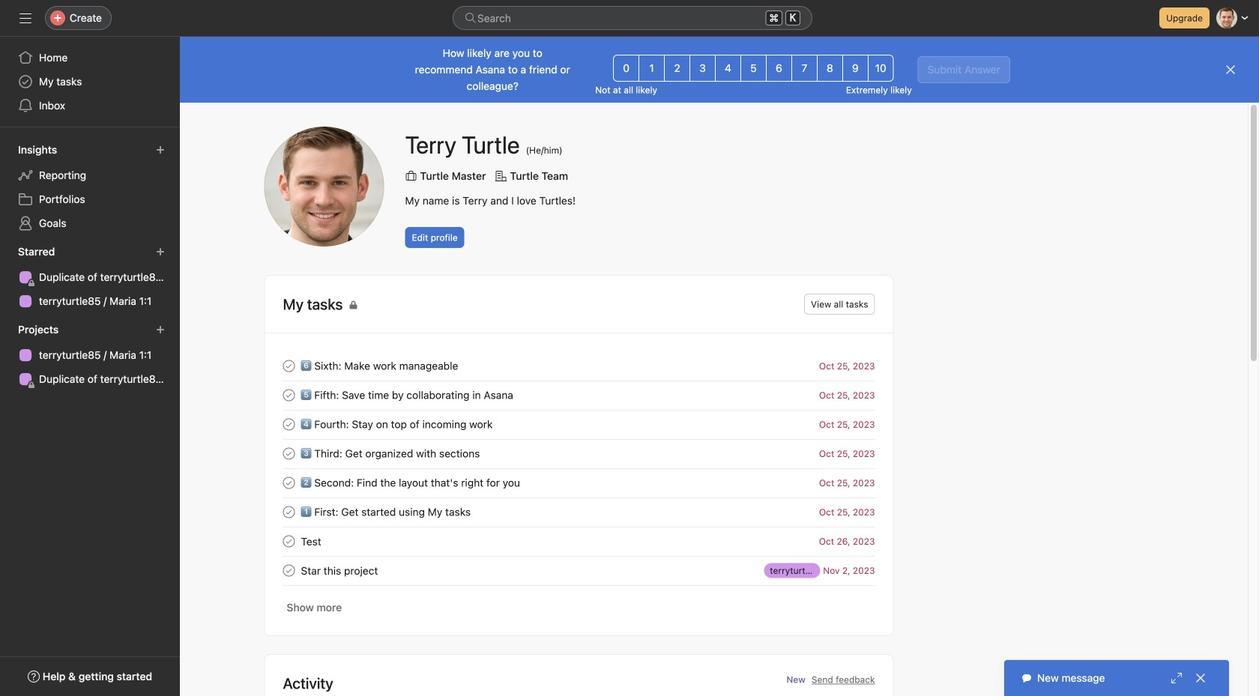 Task type: describe. For each thing, give the bounding box(es) containing it.
1 list item from the top
[[265, 352, 893, 381]]

4 mark complete image from the top
[[280, 533, 298, 551]]

mark complete checkbox for 1st 'list item' from the bottom
[[280, 562, 298, 580]]

add items to starred image
[[156, 247, 165, 256]]

2 mark complete image from the top
[[280, 387, 298, 405]]

8 list item from the top
[[265, 556, 893, 586]]

1 mark complete image from the top
[[280, 357, 298, 375]]

projects element
[[0, 316, 180, 394]]

new insights image
[[156, 145, 165, 154]]

expand new message image
[[1171, 673, 1183, 685]]

mark complete checkbox for 5th 'list item' from the bottom
[[280, 445, 298, 463]]

5 list item from the top
[[265, 469, 893, 498]]

mark complete checkbox for 8th 'list item' from the bottom of the page
[[280, 357, 298, 375]]

global element
[[0, 37, 180, 127]]

mark complete image for 3rd 'list item' from the top of the page
[[280, 416, 298, 434]]

7 list item from the top
[[265, 527, 893, 556]]



Task type: locate. For each thing, give the bounding box(es) containing it.
3 mark complete checkbox from the top
[[280, 416, 298, 434]]

mark complete image
[[280, 416, 298, 434], [280, 474, 298, 492], [280, 504, 298, 521]]

3 mark complete image from the top
[[280, 504, 298, 521]]

2 mark complete checkbox from the top
[[280, 387, 298, 405]]

upload new photo image
[[264, 127, 384, 247]]

6 list item from the top
[[265, 498, 893, 527]]

mark complete checkbox for 3rd 'list item' from the top of the page
[[280, 416, 298, 434]]

None radio
[[614, 55, 640, 82], [766, 55, 792, 82], [792, 55, 818, 82], [843, 55, 869, 82], [614, 55, 640, 82], [766, 55, 792, 82], [792, 55, 818, 82], [843, 55, 869, 82]]

list item
[[265, 352, 893, 381], [265, 381, 893, 410], [265, 410, 893, 439], [265, 439, 893, 469], [265, 469, 893, 498], [265, 498, 893, 527], [265, 527, 893, 556], [265, 556, 893, 586]]

7 mark complete checkbox from the top
[[280, 562, 298, 580]]

starred element
[[0, 238, 180, 316]]

4 mark complete checkbox from the top
[[280, 445, 298, 463]]

new project or portfolio image
[[156, 325, 165, 334]]

1 vertical spatial mark complete image
[[280, 474, 298, 492]]

2 list item from the top
[[265, 381, 893, 410]]

6 mark complete checkbox from the top
[[280, 504, 298, 521]]

Search tasks, projects, and more text field
[[453, 6, 813, 30]]

3 list item from the top
[[265, 410, 893, 439]]

5 mark complete checkbox from the top
[[280, 474, 298, 492]]

3 mark complete image from the top
[[280, 445, 298, 463]]

1 mark complete image from the top
[[280, 416, 298, 434]]

5 mark complete image from the top
[[280, 562, 298, 580]]

Mark complete checkbox
[[280, 357, 298, 375], [280, 387, 298, 405], [280, 416, 298, 434], [280, 445, 298, 463], [280, 474, 298, 492], [280, 504, 298, 521], [280, 562, 298, 580]]

None radio
[[639, 55, 665, 82], [664, 55, 691, 82], [690, 55, 716, 82], [715, 55, 742, 82], [741, 55, 767, 82], [817, 55, 843, 82], [868, 55, 894, 82], [639, 55, 665, 82], [664, 55, 691, 82], [690, 55, 716, 82], [715, 55, 742, 82], [741, 55, 767, 82], [817, 55, 843, 82], [868, 55, 894, 82]]

dismiss image
[[1225, 64, 1237, 76]]

2 vertical spatial mark complete image
[[280, 504, 298, 521]]

hide sidebar image
[[19, 12, 31, 24]]

mark complete image
[[280, 357, 298, 375], [280, 387, 298, 405], [280, 445, 298, 463], [280, 533, 298, 551], [280, 562, 298, 580]]

None field
[[453, 6, 813, 30]]

insights element
[[0, 136, 180, 238]]

1 mark complete checkbox from the top
[[280, 357, 298, 375]]

mark complete image for fourth 'list item' from the bottom of the page
[[280, 474, 298, 492]]

mark complete image for third 'list item' from the bottom
[[280, 504, 298, 521]]

2 mark complete image from the top
[[280, 474, 298, 492]]

mark complete checkbox for 7th 'list item' from the bottom of the page
[[280, 387, 298, 405]]

mark complete checkbox for third 'list item' from the bottom
[[280, 504, 298, 521]]

0 vertical spatial mark complete image
[[280, 416, 298, 434]]

option group
[[614, 55, 894, 82]]

close image
[[1195, 673, 1207, 685]]

4 list item from the top
[[265, 439, 893, 469]]

Mark complete checkbox
[[280, 533, 298, 551]]

mark complete checkbox for fourth 'list item' from the bottom of the page
[[280, 474, 298, 492]]



Task type: vqa. For each thing, say whether or not it's contained in the screenshot.
list item
yes



